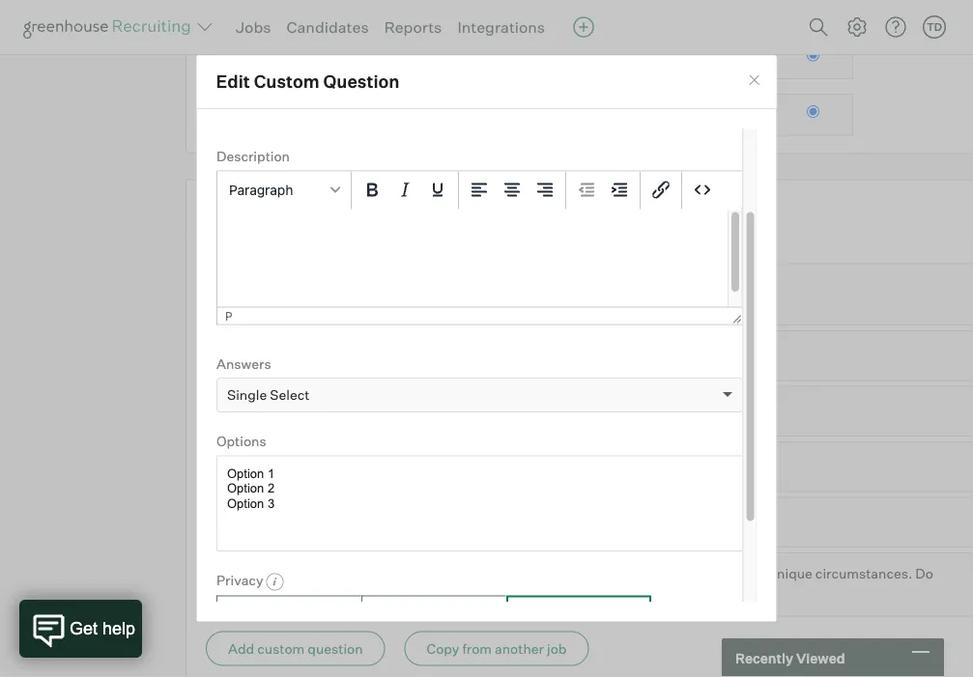 Task type: describe. For each thing, give the bounding box(es) containing it.
you down we
[[246, 587, 269, 604]]

authorized
[[357, 514, 425, 531]]

privacy
[[216, 572, 263, 589]]

custom application questions
[[210, 195, 479, 219]]

1 vertical spatial custom
[[210, 195, 280, 219]]

end year
[[226, 50, 278, 66]]

application
[[285, 195, 385, 219]]

reports link
[[384, 17, 442, 37]]

custom inside dialog
[[254, 71, 320, 92]]

us? inside we provide immigration and sponsorship support to new employees based on their unique circumstances. do you now or will you ever require sponsorship to work in the us?
[[614, 587, 641, 604]]

single
[[227, 386, 267, 403]]

san
[[516, 459, 540, 475]]

office
[[464, 459, 498, 475]]

single select
[[227, 386, 309, 403]]

0 vertical spatial to
[[428, 514, 441, 531]]

1 vertical spatial sponsorship
[[445, 587, 523, 604]]

week?
[[662, 459, 703, 475]]

do
[[916, 566, 934, 583]]

we provide immigration and sponsorship support to new employees based on their unique circumstances. do you now or will you ever require sponsorship to work in the us?
[[246, 566, 934, 604]]

the inside we provide immigration and sponsorship support to new employees based on their unique circumstances. do you now or will you ever require sponsorship to work in the us?
[[591, 587, 611, 604]]

what
[[246, 403, 279, 420]]

resize image
[[732, 314, 742, 324]]

(required) inside "are you comfortable working in an office in san francisco 5 days a week? (required)"
[[706, 460, 767, 475]]

options
[[216, 433, 266, 450]]

api
[[554, 609, 574, 624]]

integrations link
[[458, 17, 545, 37]]

interested
[[282, 403, 347, 420]]

greenhouse recruiting image
[[23, 15, 197, 39]]

jobs
[[236, 17, 271, 37]]

questions
[[389, 195, 479, 219]]

you left currently
[[271, 514, 294, 531]]

ever
[[367, 587, 394, 604]]

or
[[301, 587, 314, 604]]

td
[[927, 20, 943, 33]]

api only
[[554, 609, 604, 624]]

single select option
[[227, 386, 309, 403]]

on
[[718, 566, 734, 583]]

description
[[216, 147, 290, 164]]

circumstances.
[[816, 566, 913, 583]]

candidates link
[[287, 17, 369, 37]]

integrations
[[458, 17, 545, 37]]

question
[[323, 71, 400, 92]]

linkedin
[[270, 299, 317, 314]]

add custom question button
[[206, 632, 385, 667]]

from
[[463, 641, 492, 658]]

and
[[400, 566, 423, 583]]

close image
[[747, 72, 763, 88]]

edit custom question
[[216, 71, 400, 92]]

paragraph button
[[221, 173, 347, 206]]

1 toolbar from the left
[[351, 171, 459, 209]]

0 vertical spatial work
[[444, 514, 475, 531]]

standard option
[[216, 596, 361, 638]]

end for end year
[[226, 50, 250, 66]]

lawfully
[[478, 514, 526, 531]]

2 vertical spatial to
[[526, 587, 539, 604]]

td button
[[920, 12, 950, 43]]

website
[[246, 348, 297, 364]]

are you currently authorized to work lawfully in the us?
[[246, 514, 593, 531]]

td button
[[923, 15, 947, 39]]

in left the san
[[501, 459, 513, 475]]

in left an
[[430, 459, 442, 475]]

configure image
[[846, 15, 869, 39]]

what interested you about adept? (required)
[[246, 403, 526, 420]]

recently
[[736, 650, 794, 667]]

Enter each option on a new line. text field
[[216, 455, 743, 552]]

require
[[397, 587, 442, 604]]

in right lawfully
[[529, 514, 540, 531]]

paragraph group
[[217, 171, 742, 209]]

immigration
[[320, 566, 397, 583]]

work inside we provide immigration and sponsorship support to new employees based on their unique circumstances. do you now or will you ever require sponsorship to work in the us?
[[542, 587, 573, 604]]

3 toolbar from the left
[[566, 171, 641, 209]]

francisco
[[543, 459, 605, 475]]

p
[[225, 309, 232, 322]]



Task type: locate. For each thing, give the bounding box(es) containing it.
0 vertical spatial the
[[543, 514, 564, 531]]

1 are from the top
[[246, 459, 268, 475]]

edit
[[216, 71, 250, 92]]

private
[[413, 609, 454, 624]]

paragraph
[[229, 181, 293, 197]]

now
[[271, 587, 298, 604]]

employees
[[605, 566, 674, 583]]

custom
[[254, 71, 320, 92], [210, 195, 280, 219]]

to left new at the bottom
[[561, 566, 573, 583]]

end month
[[226, 107, 291, 123]]

unique
[[769, 566, 813, 583]]

1 horizontal spatial the
[[591, 587, 611, 604]]

None radio
[[647, 49, 659, 62], [647, 106, 659, 118], [727, 106, 740, 118], [647, 49, 659, 62], [647, 106, 659, 118], [727, 106, 740, 118]]

private option
[[361, 596, 506, 638]]

working
[[377, 459, 428, 475]]

are down options
[[246, 459, 268, 475]]

end
[[226, 50, 250, 66], [226, 107, 250, 123]]

candidates
[[287, 17, 369, 37]]

reports
[[384, 17, 442, 37]]

copy from another job
[[427, 641, 567, 658]]

work
[[444, 514, 475, 531], [542, 587, 573, 604]]

2 are from the top
[[246, 514, 268, 531]]

about
[[376, 403, 413, 420]]

will
[[317, 587, 338, 604]]

0 vertical spatial (required)
[[465, 405, 526, 419]]

jobs link
[[236, 17, 271, 37]]

2 end from the top
[[226, 107, 250, 123]]

copy from another job button
[[405, 632, 589, 667]]

1 vertical spatial the
[[591, 587, 611, 604]]

2 horizontal spatial to
[[561, 566, 573, 583]]

api only option
[[506, 596, 651, 638]]

(required) up "are you comfortable working in an office in san francisco 5 days a week? (required)"
[[465, 405, 526, 419]]

are for are you currently authorized to work lawfully in the us?
[[246, 514, 268, 531]]

custom down the description
[[210, 195, 280, 219]]

(required) right week?
[[706, 460, 767, 475]]

custom down year
[[254, 71, 320, 92]]

1 vertical spatial to
[[561, 566, 573, 583]]

their
[[737, 566, 767, 583]]

us? up new at the bottom
[[567, 514, 593, 531]]

you down immigration
[[341, 587, 364, 604]]

0 vertical spatial sponsorship
[[426, 566, 505, 583]]

1 horizontal spatial to
[[526, 587, 539, 604]]

you left the comfortable
[[271, 459, 294, 475]]

custom
[[257, 641, 305, 658]]

the
[[543, 514, 564, 531], [591, 587, 611, 604]]

currently
[[297, 514, 354, 531]]

toolbar
[[351, 171, 459, 209], [459, 171, 566, 209], [566, 171, 641, 209]]

0 vertical spatial end
[[226, 50, 250, 66]]

0 horizontal spatial work
[[444, 514, 475, 531]]

recently viewed
[[736, 650, 846, 667]]

a
[[652, 459, 659, 475]]

are
[[246, 459, 268, 475], [246, 514, 268, 531]]

(required) inside 'what interested you about adept? (required)'
[[465, 405, 526, 419]]

are up we
[[246, 514, 268, 531]]

only
[[577, 609, 604, 624]]

sponsorship down support
[[445, 587, 523, 604]]

to down support
[[526, 587, 539, 604]]

0 vertical spatial us?
[[567, 514, 593, 531]]

end for end month
[[226, 107, 250, 123]]

an
[[445, 459, 461, 475]]

select
[[270, 386, 309, 403]]

us? down the employees on the right
[[614, 587, 641, 604]]

(required) down based
[[644, 589, 705, 604]]

another
[[495, 641, 544, 658]]

comfortable
[[297, 459, 374, 475]]

based
[[677, 566, 715, 583]]

0 horizontal spatial us?
[[567, 514, 593, 531]]

edit custom question dialog
[[196, 7, 778, 666]]

are you comfortable working in an office in san francisco 5 days a week? (required)
[[246, 459, 767, 475]]

viewed
[[797, 650, 846, 667]]

question
[[308, 641, 363, 658]]

add custom question
[[228, 641, 363, 658]]

job
[[547, 641, 567, 658]]

are for are you comfortable working in an office in san francisco 5 days a week? (required)
[[246, 459, 268, 475]]

copy
[[427, 641, 460, 658]]

0 horizontal spatial the
[[543, 514, 564, 531]]

1 vertical spatial us?
[[614, 587, 641, 604]]

the right lawfully
[[543, 514, 564, 531]]

2 vertical spatial (required)
[[644, 589, 705, 604]]

provide
[[269, 566, 317, 583]]

month
[[252, 107, 291, 123]]

1 vertical spatial are
[[246, 514, 268, 531]]

add
[[228, 641, 254, 658]]

to
[[428, 514, 441, 531], [561, 566, 573, 583], [526, 587, 539, 604]]

to right authorized at the left bottom of the page
[[428, 514, 441, 531]]

sponsorship
[[426, 566, 505, 583], [445, 587, 523, 604]]

us?
[[567, 514, 593, 531], [614, 587, 641, 604]]

in up api only
[[576, 587, 588, 604]]

1 vertical spatial end
[[226, 107, 250, 123]]

1 vertical spatial work
[[542, 587, 573, 604]]

in
[[430, 459, 442, 475], [501, 459, 513, 475], [529, 514, 540, 531], [576, 587, 588, 604]]

new
[[576, 566, 602, 583]]

1 vertical spatial (required)
[[706, 460, 767, 475]]

standard
[[261, 609, 316, 624]]

work left lawfully
[[444, 514, 475, 531]]

1 end from the top
[[226, 50, 250, 66]]

year
[[252, 50, 278, 66]]

days
[[619, 459, 649, 475]]

we
[[246, 566, 266, 583]]

adept?
[[415, 403, 462, 420]]

0 vertical spatial custom
[[254, 71, 320, 92]]

5
[[608, 459, 616, 475]]

the up only
[[591, 587, 611, 604]]

sponsorship up require
[[426, 566, 505, 583]]

end down edit
[[226, 107, 250, 123]]

0 horizontal spatial to
[[428, 514, 441, 531]]

work up api
[[542, 587, 573, 604]]

2 toolbar from the left
[[459, 171, 566, 209]]

(required)
[[465, 405, 526, 419], [706, 460, 767, 475], [644, 589, 705, 604]]

1 horizontal spatial work
[[542, 587, 573, 604]]

you left about at left bottom
[[350, 403, 373, 420]]

search image
[[807, 15, 831, 39]]

support
[[508, 566, 558, 583]]

0 vertical spatial are
[[246, 459, 268, 475]]

answers
[[216, 355, 271, 372]]

p button
[[225, 309, 232, 322]]

1 horizontal spatial us?
[[614, 587, 641, 604]]

end up edit
[[226, 50, 250, 66]]

in inside we provide immigration and sponsorship support to new employees based on their unique circumstances. do you now or will you ever require sponsorship to work in the us?
[[576, 587, 588, 604]]

None radio
[[727, 49, 740, 62], [807, 49, 820, 62], [807, 106, 820, 118], [727, 49, 740, 62], [807, 49, 820, 62], [807, 106, 820, 118]]

you
[[350, 403, 373, 420], [271, 459, 294, 475], [271, 514, 294, 531], [246, 587, 269, 604], [341, 587, 364, 604]]



Task type: vqa. For each thing, say whether or not it's contained in the screenshot.
the 'Columns'
no



